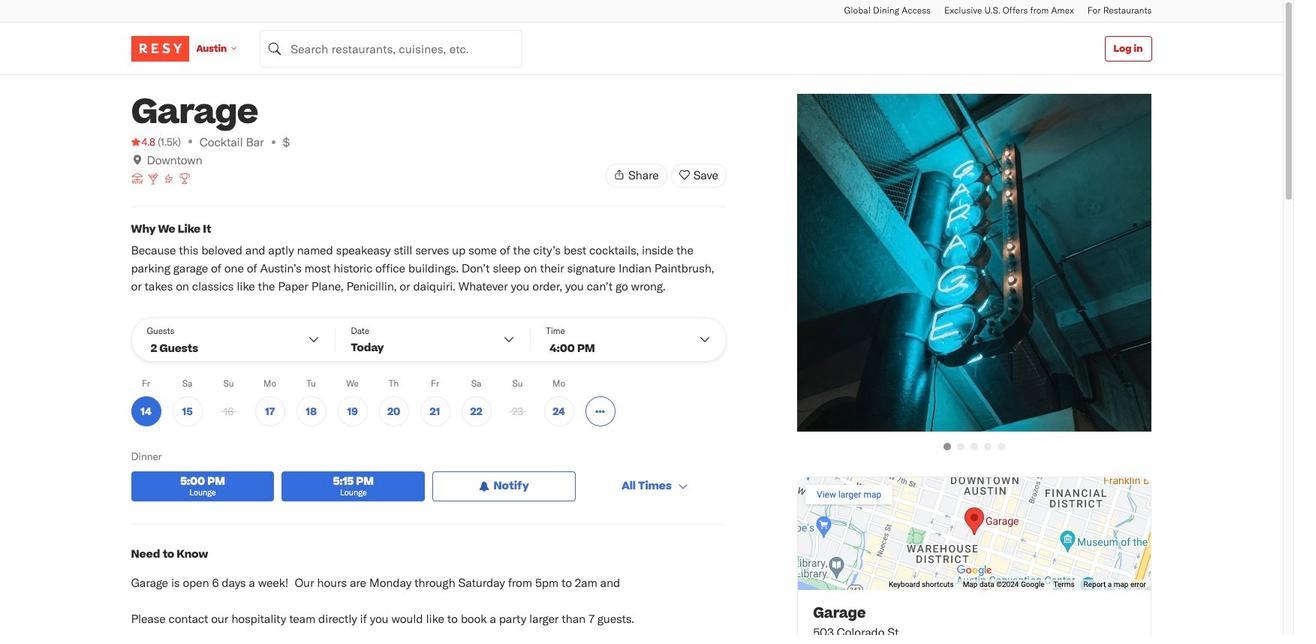 Task type: locate. For each thing, give the bounding box(es) containing it.
None field
[[260, 30, 523, 67]]

Search restaurants, cuisines, etc. text field
[[260, 30, 523, 67]]



Task type: vqa. For each thing, say whether or not it's contained in the screenshot.
the 4.8 out of 5 stars icon
yes



Task type: describe. For each thing, give the bounding box(es) containing it.
4.8 out of 5 stars image
[[131, 134, 155, 149]]



